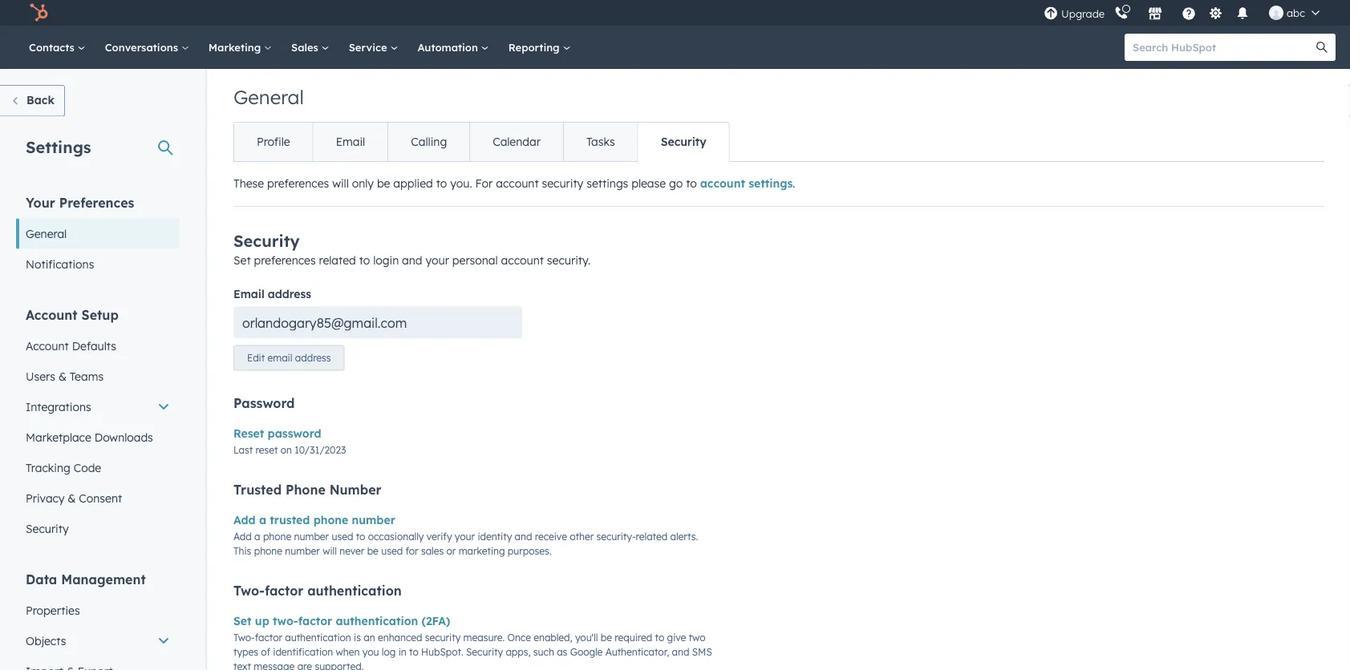Task type: describe. For each thing, give the bounding box(es) containing it.
0 vertical spatial preferences
[[267, 177, 329, 191]]

help button
[[1175, 0, 1203, 26]]

only
[[352, 177, 374, 191]]

1 vertical spatial number
[[294, 531, 329, 543]]

measure.
[[463, 632, 505, 644]]

security inside account setup 'element'
[[26, 522, 69, 536]]

purposes.
[[508, 545, 552, 557]]

calling link
[[388, 123, 470, 161]]

once
[[507, 632, 531, 644]]

reset password button
[[233, 424, 321, 443]]

notifications link
[[16, 249, 180, 280]]

edit
[[247, 352, 265, 364]]

account defaults link
[[16, 331, 180, 361]]

account right go
[[700, 177, 745, 191]]

set inside security set preferences related to login and your personal account security.
[[233, 254, 251, 268]]

calling icon button
[[1108, 2, 1135, 23]]

enhanced
[[378, 632, 422, 644]]

search image
[[1317, 42, 1328, 53]]

security inside set up two-factor authentication (2fa) two-factor authentication is an enhanced security measure. once enabled, you'll be required to give two types of identification when you log in to hubspot. security apps, such as google authenticator, and sms text message are supported.
[[425, 632, 461, 644]]

0 vertical spatial phone
[[313, 513, 348, 527]]

upgrade
[[1062, 7, 1105, 20]]

never
[[340, 545, 365, 557]]

marketplace downloads
[[26, 430, 153, 444]]

conversations link
[[95, 26, 199, 69]]

trusted phone number
[[233, 482, 382, 498]]

navigation containing profile
[[233, 122, 730, 162]]

marketplaces image
[[1148, 7, 1163, 22]]

search button
[[1309, 34, 1336, 61]]

email for email
[[336, 135, 365, 149]]

last
[[233, 444, 253, 456]]

verify
[[427, 531, 452, 543]]

when
[[336, 647, 360, 659]]

data
[[26, 572, 57, 588]]

settings
[[26, 137, 91, 157]]

properties
[[26, 604, 80, 618]]

2 vertical spatial factor
[[255, 632, 282, 644]]

1 vertical spatial authentication
[[336, 614, 418, 628]]

phone
[[286, 482, 326, 498]]

account for account setup
[[26, 307, 78, 323]]

supported.
[[315, 661, 364, 671]]

back link
[[0, 85, 65, 117]]

edit email address button
[[233, 345, 345, 371]]

log
[[382, 647, 396, 659]]

add a trusted phone number add a phone number used to occasionally verify your identity and receive other security-related alerts. this phone number will never be used for sales or marketing purposes.
[[233, 513, 698, 557]]

on
[[281, 444, 292, 456]]

set inside set up two-factor authentication (2fa) two-factor authentication is an enhanced security measure. once enabled, you'll be required to give two types of identification when you log in to hubspot. security apps, such as google authenticator, and sms text message are supported.
[[233, 614, 252, 628]]

help image
[[1182, 7, 1196, 22]]

is
[[354, 632, 361, 644]]

conversations
[[105, 41, 181, 54]]

edit email address
[[247, 352, 331, 364]]

1 vertical spatial a
[[254, 531, 260, 543]]

security set preferences related to login and your personal account security.
[[233, 231, 591, 268]]

such
[[533, 647, 554, 659]]

for
[[475, 177, 493, 191]]

required
[[615, 632, 652, 644]]

0 vertical spatial factor
[[265, 583, 304, 599]]

tasks
[[586, 135, 615, 149]]

contacts
[[29, 41, 78, 54]]

please
[[632, 177, 666, 191]]

marketplaces button
[[1139, 0, 1172, 26]]

message
[[254, 661, 295, 671]]

tracking
[[26, 461, 70, 475]]

integrations button
[[16, 392, 180, 422]]

menu containing abc
[[1042, 0, 1331, 26]]

two-factor authentication
[[233, 583, 402, 599]]

marketing
[[459, 545, 505, 557]]

your
[[26, 195, 55, 211]]

your preferences
[[26, 195, 134, 211]]

settings image
[[1209, 7, 1223, 21]]

reset password last reset on 10/31/2023
[[233, 426, 346, 456]]

sms
[[692, 647, 712, 659]]

& for privacy
[[68, 491, 76, 505]]

apps,
[[506, 647, 531, 659]]

abc
[[1287, 6, 1305, 19]]

users & teams
[[26, 369, 104, 384]]

you'll
[[575, 632, 598, 644]]

preferences inside security set preferences related to login and your personal account security.
[[254, 254, 316, 268]]

other
[[570, 531, 594, 543]]

email
[[268, 352, 292, 364]]

be inside add a trusted phone number add a phone number used to occasionally verify your identity and receive other security-related alerts. this phone number will never be used for sales or marketing purposes.
[[367, 545, 379, 557]]

account for these
[[496, 177, 539, 191]]

1 settings from the left
[[587, 177, 628, 191]]

Email address text field
[[233, 307, 522, 339]]

email link
[[313, 123, 388, 161]]

in
[[398, 647, 406, 659]]

privacy
[[26, 491, 65, 505]]

notifications
[[26, 257, 94, 271]]

management
[[61, 572, 146, 588]]

related inside security set preferences related to login and your personal account security.
[[319, 254, 356, 268]]

your inside security set preferences related to login and your personal account security.
[[426, 254, 449, 268]]

general inside 'link'
[[26, 227, 67, 241]]

be inside set up two-factor authentication (2fa) two-factor authentication is an enhanced security measure. once enabled, you'll be required to give two types of identification when you log in to hubspot. security apps, such as google authenticator, and sms text message are supported.
[[601, 632, 612, 644]]

preferences
[[59, 195, 134, 211]]

objects button
[[16, 626, 180, 657]]

0 vertical spatial security link
[[638, 123, 729, 161]]

consent
[[79, 491, 122, 505]]

and inside security set preferences related to login and your personal account security.
[[402, 254, 422, 268]]

related inside add a trusted phone number add a phone number used to occasionally verify your identity and receive other security-related alerts. this phone number will never be used for sales or marketing purposes.
[[636, 531, 668, 543]]

hubspot image
[[29, 3, 48, 22]]

personal
[[452, 254, 498, 268]]

profile link
[[234, 123, 313, 161]]

1 horizontal spatial general
[[233, 85, 304, 109]]

alerts.
[[670, 531, 698, 543]]

address inside edit email address 'button'
[[295, 352, 331, 364]]

security inside navigation
[[661, 135, 707, 149]]

calendar link
[[470, 123, 563, 161]]

account settings link
[[700, 177, 793, 191]]

you
[[362, 647, 379, 659]]

data management element
[[16, 571, 180, 671]]

1 vertical spatial phone
[[263, 531, 291, 543]]



Task type: locate. For each thing, give the bounding box(es) containing it.
1 horizontal spatial used
[[381, 545, 403, 557]]

10/31/2023
[[295, 444, 346, 456]]

to left login
[[359, 254, 370, 268]]

contacts link
[[19, 26, 95, 69]]

this
[[233, 545, 251, 557]]

a down trusted
[[254, 531, 260, 543]]

0 vertical spatial your
[[426, 254, 449, 268]]

to up never
[[356, 531, 365, 543]]

1 vertical spatial related
[[636, 531, 668, 543]]

two- inside set up two-factor authentication (2fa) two-factor authentication is an enhanced security measure. once enabled, you'll be required to give two types of identification when you log in to hubspot. security apps, such as google authenticator, and sms text message are supported.
[[233, 632, 255, 644]]

and inside add a trusted phone number add a phone number used to occasionally verify your identity and receive other security-related alerts. this phone number will never be used for sales or marketing purposes.
[[515, 531, 532, 543]]

two
[[689, 632, 706, 644]]

0 horizontal spatial &
[[58, 369, 67, 384]]

authentication up set up two-factor authentication (2fa) button
[[307, 583, 402, 599]]

back
[[26, 93, 54, 107]]

your inside add a trusted phone number add a phone number used to occasionally verify your identity and receive other security-related alerts. this phone number will never be used for sales or marketing purposes.
[[455, 531, 475, 543]]

0 vertical spatial add
[[233, 513, 256, 527]]

your up or at the left bottom
[[455, 531, 475, 543]]

of
[[261, 647, 270, 659]]

account for account defaults
[[26, 339, 69, 353]]

notifications button
[[1229, 0, 1256, 26]]

0 vertical spatial related
[[319, 254, 356, 268]]

properties link
[[16, 596, 180, 626]]

your preferences element
[[16, 194, 180, 280]]

identity
[[478, 531, 512, 543]]

hubspot.
[[421, 647, 464, 659]]

1 set from the top
[[233, 254, 251, 268]]

security link up go
[[638, 123, 729, 161]]

0 horizontal spatial related
[[319, 254, 356, 268]]

0 vertical spatial be
[[377, 177, 390, 191]]

Search HubSpot search field
[[1125, 34, 1321, 61]]

factor
[[265, 583, 304, 599], [298, 614, 332, 628], [255, 632, 282, 644]]

0 horizontal spatial and
[[402, 254, 422, 268]]

to inside security set preferences related to login and your personal account security.
[[359, 254, 370, 268]]

1 horizontal spatial related
[[636, 531, 668, 543]]

account up users
[[26, 339, 69, 353]]

2 horizontal spatial and
[[672, 647, 690, 659]]

0 horizontal spatial email
[[233, 287, 265, 301]]

tracking code
[[26, 461, 101, 475]]

phone down "trusted"
[[263, 531, 291, 543]]

will inside add a trusted phone number add a phone number used to occasionally verify your identity and receive other security-related alerts. this phone number will never be used for sales or marketing purposes.
[[323, 545, 337, 557]]

related left alerts.
[[636, 531, 668, 543]]

0 horizontal spatial your
[[426, 254, 449, 268]]

used up never
[[332, 531, 353, 543]]

1 horizontal spatial and
[[515, 531, 532, 543]]

0 horizontal spatial used
[[332, 531, 353, 543]]

email up the edit
[[233, 287, 265, 301]]

upgrade image
[[1044, 7, 1058, 21]]

number
[[330, 482, 382, 498]]

to right in
[[409, 647, 419, 659]]

1 vertical spatial will
[[323, 545, 337, 557]]

an
[[364, 632, 375, 644]]

2 vertical spatial authentication
[[285, 632, 351, 644]]

1 vertical spatial preferences
[[254, 254, 316, 268]]

0 vertical spatial account
[[26, 307, 78, 323]]

security down tasks link
[[542, 177, 584, 191]]

hubspot link
[[19, 3, 60, 22]]

security-
[[596, 531, 636, 543]]

& right privacy
[[68, 491, 76, 505]]

marketing
[[208, 41, 264, 54]]

account for security
[[501, 254, 544, 268]]

menu
[[1042, 0, 1331, 26]]

to left give on the bottom of page
[[655, 632, 665, 644]]

1 vertical spatial &
[[68, 491, 76, 505]]

you.
[[450, 177, 472, 191]]

profile
[[257, 135, 290, 149]]

1 vertical spatial security link
[[16, 514, 180, 544]]

factor down two-factor authentication
[[298, 614, 332, 628]]

preferences up email address
[[254, 254, 316, 268]]

2 vertical spatial number
[[285, 545, 320, 557]]

2 two- from the top
[[233, 632, 255, 644]]

and up purposes.
[[515, 531, 532, 543]]

1 vertical spatial factor
[[298, 614, 332, 628]]

used
[[332, 531, 353, 543], [381, 545, 403, 557]]

service link
[[339, 26, 408, 69]]

1 vertical spatial address
[[295, 352, 331, 364]]

general link
[[16, 219, 180, 249]]

integrations
[[26, 400, 91, 414]]

and down give on the bottom of page
[[672, 647, 690, 659]]

setup
[[81, 307, 119, 323]]

1 horizontal spatial security link
[[638, 123, 729, 161]]

applied
[[393, 177, 433, 191]]

account setup element
[[16, 306, 180, 544]]

general down your
[[26, 227, 67, 241]]

1 vertical spatial general
[[26, 227, 67, 241]]

security link
[[638, 123, 729, 161], [16, 514, 180, 544]]

0 vertical spatial security
[[542, 177, 584, 191]]

0 vertical spatial will
[[332, 177, 349, 191]]

0 horizontal spatial general
[[26, 227, 67, 241]]

up
[[255, 614, 269, 628]]

tasks link
[[563, 123, 638, 161]]

two-
[[233, 583, 265, 599], [233, 632, 255, 644]]

&
[[58, 369, 67, 384], [68, 491, 76, 505]]

0 vertical spatial &
[[58, 369, 67, 384]]

to inside add a trusted phone number add a phone number used to occasionally verify your identity and receive other security-related alerts. this phone number will never be used for sales or marketing purposes.
[[356, 531, 365, 543]]

1 vertical spatial and
[[515, 531, 532, 543]]

general up 'profile'
[[233, 85, 304, 109]]

email
[[336, 135, 365, 149], [233, 287, 265, 301]]

1 vertical spatial two-
[[233, 632, 255, 644]]

security up email address
[[233, 231, 300, 251]]

& for users
[[58, 369, 67, 384]]

set left up
[[233, 614, 252, 628]]

1 add from the top
[[233, 513, 256, 527]]

settings
[[587, 177, 628, 191], [749, 177, 793, 191]]

to right go
[[686, 177, 697, 191]]

security up go
[[661, 135, 707, 149]]

2 vertical spatial and
[[672, 647, 690, 659]]

email address
[[233, 287, 311, 301]]

0 vertical spatial general
[[233, 85, 304, 109]]

0 vertical spatial and
[[402, 254, 422, 268]]

marketplace
[[26, 430, 91, 444]]

1 horizontal spatial settings
[[749, 177, 793, 191]]

abc button
[[1260, 0, 1329, 26]]

1 vertical spatial be
[[367, 545, 379, 557]]

to left you.
[[436, 177, 447, 191]]

or
[[447, 545, 456, 557]]

account up account defaults at bottom
[[26, 307, 78, 323]]

0 vertical spatial authentication
[[307, 583, 402, 599]]

address right the email on the left bottom
[[295, 352, 331, 364]]

used down "occasionally"
[[381, 545, 403, 557]]

occasionally
[[368, 531, 424, 543]]

address
[[268, 287, 311, 301], [295, 352, 331, 364]]

trusted
[[233, 482, 282, 498]]

and
[[402, 254, 422, 268], [515, 531, 532, 543], [672, 647, 690, 659]]

phone up never
[[313, 513, 348, 527]]

2 vertical spatial phone
[[254, 545, 282, 557]]

account inside "link"
[[26, 339, 69, 353]]

account
[[26, 307, 78, 323], [26, 339, 69, 353]]

downloads
[[94, 430, 153, 444]]

email inside email link
[[336, 135, 365, 149]]

will left never
[[323, 545, 337, 557]]

settings link
[[1206, 4, 1226, 21]]

0 vertical spatial email
[[336, 135, 365, 149]]

authentication up an
[[336, 614, 418, 628]]

2 settings from the left
[[749, 177, 793, 191]]

1 vertical spatial email
[[233, 287, 265, 301]]

service
[[349, 41, 390, 54]]

go
[[669, 177, 683, 191]]

are
[[297, 661, 312, 671]]

1 horizontal spatial your
[[455, 531, 475, 543]]

security inside set up two-factor authentication (2fa) two-factor authentication is an enhanced security measure. once enabled, you'll be required to give two types of identification when you log in to hubspot. security apps, such as google authenticator, and sms text message are supported.
[[466, 647, 503, 659]]

two- up up
[[233, 583, 265, 599]]

0 vertical spatial number
[[352, 513, 395, 527]]

a left "trusted"
[[259, 513, 266, 527]]

0 vertical spatial two-
[[233, 583, 265, 599]]

1 vertical spatial security
[[425, 632, 461, 644]]

email up only
[[336, 135, 365, 149]]

and inside set up two-factor authentication (2fa) two-factor authentication is an enhanced security measure. once enabled, you'll be required to give two types of identification when you log in to hubspot. security apps, such as google authenticator, and sms text message are supported.
[[672, 647, 690, 659]]

0 vertical spatial used
[[332, 531, 353, 543]]

set up email address
[[233, 254, 251, 268]]

account left security.
[[501, 254, 544, 268]]

two- up types
[[233, 632, 255, 644]]

navigation
[[233, 122, 730, 162]]

security inside security set preferences related to login and your personal account security.
[[233, 231, 300, 251]]

code
[[74, 461, 101, 475]]

1 account from the top
[[26, 307, 78, 323]]

account inside security set preferences related to login and your personal account security.
[[501, 254, 544, 268]]

types
[[233, 647, 258, 659]]

factor up the two-
[[265, 583, 304, 599]]

will left only
[[332, 177, 349, 191]]

teams
[[70, 369, 104, 384]]

receive
[[535, 531, 567, 543]]

identification
[[273, 647, 333, 659]]

your left personal
[[426, 254, 449, 268]]

factor up of
[[255, 632, 282, 644]]

1 horizontal spatial &
[[68, 491, 76, 505]]

0 vertical spatial set
[[233, 254, 251, 268]]

security down privacy
[[26, 522, 69, 536]]

and right login
[[402, 254, 422, 268]]

1 horizontal spatial security
[[542, 177, 584, 191]]

preferences
[[267, 177, 329, 191], [254, 254, 316, 268]]

password
[[233, 395, 295, 411]]

1 vertical spatial set
[[233, 614, 252, 628]]

give
[[667, 632, 686, 644]]

be right only
[[377, 177, 390, 191]]

0 horizontal spatial security
[[425, 632, 461, 644]]

1 horizontal spatial email
[[336, 135, 365, 149]]

phone right this
[[254, 545, 282, 557]]

2 add from the top
[[233, 531, 252, 543]]

1 vertical spatial your
[[455, 531, 475, 543]]

text
[[233, 661, 251, 671]]

defaults
[[72, 339, 116, 353]]

authentication up identification
[[285, 632, 351, 644]]

two-
[[273, 614, 298, 628]]

0 vertical spatial address
[[268, 287, 311, 301]]

account defaults
[[26, 339, 116, 353]]

preferences down profile link
[[267, 177, 329, 191]]

(2fa)
[[422, 614, 450, 628]]

security down measure.
[[466, 647, 503, 659]]

0 horizontal spatial security link
[[16, 514, 180, 544]]

email for email address
[[233, 287, 265, 301]]

be right never
[[367, 545, 379, 557]]

address up edit email address 'button'
[[268, 287, 311, 301]]

these preferences will only be applied to you. for account security settings please go to account settings .
[[233, 177, 795, 191]]

set
[[233, 254, 251, 268], [233, 614, 252, 628]]

users
[[26, 369, 55, 384]]

& right users
[[58, 369, 67, 384]]

0 horizontal spatial settings
[[587, 177, 628, 191]]

2 set from the top
[[233, 614, 252, 628]]

2 account from the top
[[26, 339, 69, 353]]

notifications image
[[1236, 7, 1250, 22]]

add a trusted phone number button
[[233, 511, 395, 530]]

reset
[[256, 444, 278, 456]]

.
[[793, 177, 795, 191]]

security
[[661, 135, 707, 149], [233, 231, 300, 251], [26, 522, 69, 536], [466, 647, 503, 659]]

security link down consent
[[16, 514, 180, 544]]

1 vertical spatial add
[[233, 531, 252, 543]]

sales
[[421, 545, 444, 557]]

account right for
[[496, 177, 539, 191]]

0 vertical spatial a
[[259, 513, 266, 527]]

trusted
[[270, 513, 310, 527]]

reporting
[[508, 41, 563, 54]]

security.
[[547, 254, 591, 268]]

sales link
[[282, 26, 339, 69]]

privacy & consent link
[[16, 483, 180, 514]]

security up hubspot.
[[425, 632, 461, 644]]

gary orlando image
[[1269, 6, 1284, 20]]

be right you'll
[[601, 632, 612, 644]]

1 vertical spatial used
[[381, 545, 403, 557]]

related left login
[[319, 254, 356, 268]]

automation
[[418, 41, 481, 54]]

account
[[496, 177, 539, 191], [700, 177, 745, 191], [501, 254, 544, 268]]

1 vertical spatial account
[[26, 339, 69, 353]]

calling icon image
[[1114, 6, 1129, 21]]

2 vertical spatial be
[[601, 632, 612, 644]]

1 two- from the top
[[233, 583, 265, 599]]



Task type: vqa. For each thing, say whether or not it's contained in the screenshot.
'text field' at the right top of the page
no



